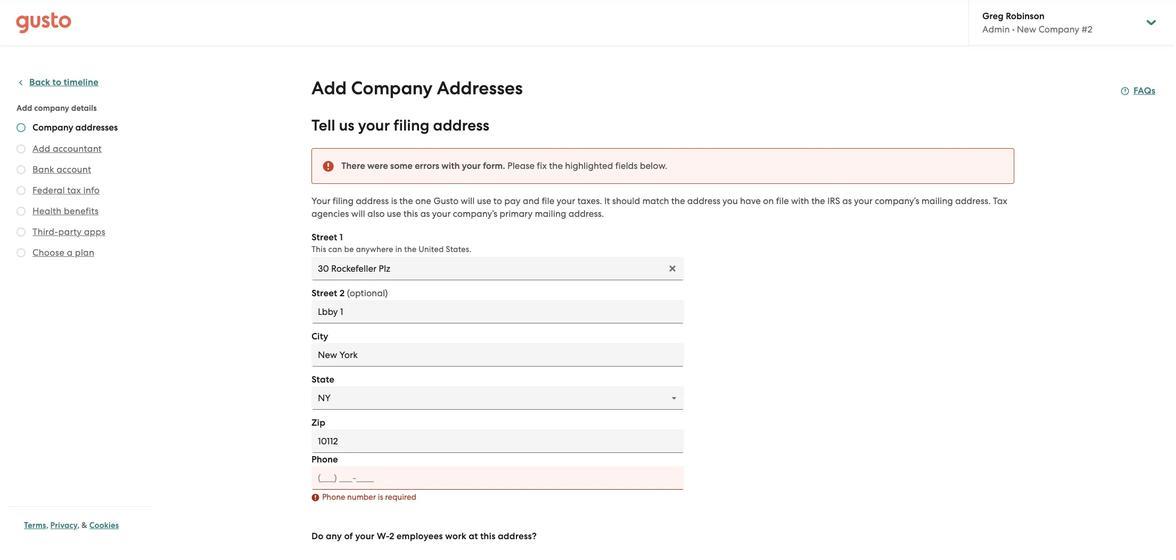 Task type: vqa. For each thing, say whether or not it's contained in the screenshot.
people dropdown button at the left
no



Task type: locate. For each thing, give the bounding box(es) containing it.
choose a plan button
[[33, 246, 94, 259]]

check image left choose
[[17, 248, 26, 257]]

1 horizontal spatial this
[[481, 531, 496, 542]]

add for add accountant
[[33, 143, 50, 154]]

gusto
[[434, 196, 459, 206]]

use right also
[[387, 208, 402, 219]]

1 vertical spatial filing
[[333, 196, 354, 206]]

back
[[29, 77, 50, 88]]

check image left bank
[[17, 165, 26, 174]]

company addresses
[[33, 122, 118, 133]]

with right on
[[792, 196, 810, 206]]

add up bank
[[33, 143, 50, 154]]

your
[[312, 196, 331, 206]]

your left "form."
[[462, 160, 481, 172]]

street for 1
[[312, 232, 338, 243]]

employees
[[397, 531, 443, 542]]

Zip field
[[312, 429, 685, 453]]

address up also
[[356, 196, 389, 206]]

(optional)
[[347, 288, 388, 298]]

your right irs
[[855, 196, 873, 206]]

address down addresses
[[433, 116, 490, 135]]

street up this
[[312, 232, 338, 243]]

0 vertical spatial 2
[[340, 288, 345, 299]]

file
[[542, 196, 555, 206], [777, 196, 789, 206]]

street left (optional)
[[312, 288, 338, 299]]

0 vertical spatial to
[[53, 77, 61, 88]]

terms link
[[24, 521, 46, 530]]

1 vertical spatial mailing
[[535, 208, 567, 219]]

company inside company addresses list
[[33, 122, 73, 133]]

the inside the 'street 1 this can be anywhere in the united states.'
[[405, 245, 417, 254]]

some
[[390, 160, 413, 172]]

1 horizontal spatial as
[[843, 196, 852, 206]]

0 horizontal spatial filing
[[333, 196, 354, 206]]

1 vertical spatial company's
[[453, 208, 498, 219]]

is right number
[[378, 492, 384, 502]]

phone for phone
[[312, 454, 338, 465]]

check image down add company details
[[17, 123, 26, 132]]

faqs
[[1134, 85, 1156, 96]]

filing up agencies
[[333, 196, 354, 206]]

, left &
[[77, 521, 80, 530]]

primary
[[500, 208, 533, 219]]

0 horizontal spatial mailing
[[535, 208, 567, 219]]

2 check image from the top
[[17, 186, 26, 195]]

1 horizontal spatial with
[[792, 196, 810, 206]]

address. down taxes. on the top
[[569, 208, 604, 219]]

2 vertical spatial add
[[33, 143, 50, 154]]

account
[[57, 164, 91, 175]]

phone
[[312, 454, 338, 465], [322, 492, 346, 502]]

check image for federal
[[17, 186, 26, 195]]

1 horizontal spatial will
[[461, 196, 475, 206]]

1 vertical spatial with
[[792, 196, 810, 206]]

also
[[368, 208, 385, 219]]

0 vertical spatial filing
[[394, 116, 430, 135]]

choose a plan
[[33, 247, 94, 258]]

1 check image from the top
[[17, 123, 26, 132]]

, left privacy link
[[46, 521, 48, 530]]

1 vertical spatial 2
[[389, 531, 395, 542]]

check image
[[17, 144, 26, 153], [17, 165, 26, 174]]

to inside your filing address is the one gusto will use to pay and file your taxes. it should match the address you have on file with the irs as your company's mailing address. tax agencies will also use this as your company's primary mailing address.
[[494, 196, 503, 206]]

this down one
[[404, 208, 418, 219]]

1 horizontal spatial ,
[[77, 521, 80, 530]]

faqs button
[[1122, 85, 1156, 98]]

at
[[469, 531, 478, 542]]

add company details
[[17, 103, 97, 113]]

0 vertical spatial mailing
[[922, 196, 954, 206]]

work
[[445, 531, 467, 542]]

0 vertical spatial will
[[461, 196, 475, 206]]

street inside the 'street 1 this can be anywhere in the united states.'
[[312, 232, 338, 243]]

,
[[46, 521, 48, 530], [77, 521, 80, 530]]

1 vertical spatial street
[[312, 288, 338, 299]]

0 vertical spatial check image
[[17, 144, 26, 153]]

street 2 (optional)
[[312, 288, 388, 299]]

with
[[442, 160, 460, 172], [792, 196, 810, 206]]

add left company on the left of the page
[[17, 103, 32, 113]]

street
[[312, 232, 338, 243], [312, 288, 338, 299]]

your down 'gusto'
[[432, 208, 451, 219]]

company
[[34, 103, 69, 113]]

1 vertical spatial to
[[494, 196, 503, 206]]

with inside your filing address is the one gusto will use to pay and file your taxes. it should match the address you have on file with the irs as your company's mailing address. tax agencies will also use this as your company's primary mailing address.
[[792, 196, 810, 206]]

0 horizontal spatial this
[[404, 208, 418, 219]]

file right on
[[777, 196, 789, 206]]

3 check image from the top
[[17, 207, 26, 216]]

0 horizontal spatial file
[[542, 196, 555, 206]]

as
[[843, 196, 852, 206], [421, 208, 430, 219]]

2 horizontal spatial company
[[1039, 24, 1080, 35]]

&
[[82, 521, 87, 530]]

1 horizontal spatial address
[[433, 116, 490, 135]]

us
[[339, 116, 355, 135]]

2 check image from the top
[[17, 165, 26, 174]]

one
[[416, 196, 432, 206]]

health benefits button
[[33, 205, 99, 217]]

1 vertical spatial phone
[[322, 492, 346, 502]]

as down one
[[421, 208, 430, 219]]

will left also
[[351, 208, 365, 219]]

2
[[340, 288, 345, 299], [389, 531, 395, 542]]

in
[[396, 245, 402, 254]]

third-
[[33, 226, 58, 237]]

to
[[53, 77, 61, 88], [494, 196, 503, 206]]

0 horizontal spatial 2
[[340, 288, 345, 299]]

0 horizontal spatial company's
[[453, 208, 498, 219]]

filing down add company addresses at the left top of the page
[[394, 116, 430, 135]]

company up tell us your filing address
[[351, 77, 433, 99]]

tell us your filing address
[[312, 116, 490, 135]]

filing
[[394, 116, 430, 135], [333, 196, 354, 206]]

1 street from the top
[[312, 232, 338, 243]]

party
[[58, 226, 82, 237]]

company left #2
[[1039, 24, 1080, 35]]

will
[[461, 196, 475, 206], [351, 208, 365, 219]]

taxes.
[[578, 196, 603, 206]]

1 vertical spatial check image
[[17, 165, 26, 174]]

2 horizontal spatial add
[[312, 77, 347, 99]]

addresses
[[75, 122, 118, 133]]

0 horizontal spatial with
[[442, 160, 460, 172]]

your right of
[[356, 531, 375, 542]]

1 horizontal spatial company's
[[876, 196, 920, 206]]

2 left (optional)
[[340, 288, 345, 299]]

tax
[[67, 185, 81, 196]]

1 horizontal spatial company
[[351, 77, 433, 99]]

1 horizontal spatial is
[[391, 196, 397, 206]]

company's
[[876, 196, 920, 206], [453, 208, 498, 219]]

phone number is required
[[322, 492, 417, 502]]

use left pay
[[477, 196, 492, 206]]

2 horizontal spatial address
[[688, 196, 721, 206]]

is inside your filing address is the one gusto will use to pay and file your taxes. it should match the address you have on file with the irs as your company's mailing address. tax agencies will also use this as your company's primary mailing address.
[[391, 196, 397, 206]]

add up tell at the left top of page
[[312, 77, 347, 99]]

2 left employees on the bottom of the page
[[389, 531, 395, 542]]

check image for choose
[[17, 248, 26, 257]]

to right back
[[53, 77, 61, 88]]

0 vertical spatial use
[[477, 196, 492, 206]]

check image left health
[[17, 207, 26, 216]]

benefits
[[64, 206, 99, 216]]

check image left add accountant
[[17, 144, 26, 153]]

can
[[329, 245, 342, 254]]

add inside add accountant button
[[33, 143, 50, 154]]

1 vertical spatial this
[[481, 531, 496, 542]]

company inside greg robinson admin • new company #2
[[1039, 24, 1080, 35]]

4 check image from the top
[[17, 228, 26, 237]]

1 vertical spatial as
[[421, 208, 430, 219]]

the right in
[[405, 245, 417, 254]]

company down company on the left of the page
[[33, 122, 73, 133]]

your
[[358, 116, 390, 135], [462, 160, 481, 172], [557, 196, 576, 206], [855, 196, 873, 206], [432, 208, 451, 219], [356, 531, 375, 542]]

this inside your filing address is the one gusto will use to pay and file your taxes. it should match the address you have on file with the irs as your company's mailing address. tax agencies will also use this as your company's primary mailing address.
[[404, 208, 418, 219]]

to left pay
[[494, 196, 503, 206]]

1 horizontal spatial file
[[777, 196, 789, 206]]

this right at
[[481, 531, 496, 542]]

with right errors
[[442, 160, 460, 172]]

federal tax info button
[[33, 184, 100, 197]]

third-party apps button
[[33, 225, 105, 238]]

5 check image from the top
[[17, 248, 26, 257]]

is left one
[[391, 196, 397, 206]]

0 horizontal spatial to
[[53, 77, 61, 88]]

add
[[312, 77, 347, 99], [17, 103, 32, 113], [33, 143, 50, 154]]

a
[[67, 247, 73, 258]]

0 horizontal spatial ,
[[46, 521, 48, 530]]

the right fix
[[549, 160, 563, 171]]

of
[[344, 531, 353, 542]]

0 horizontal spatial use
[[387, 208, 402, 219]]

1 vertical spatial will
[[351, 208, 365, 219]]

use
[[477, 196, 492, 206], [387, 208, 402, 219]]

1 horizontal spatial to
[[494, 196, 503, 206]]

2 street from the top
[[312, 288, 338, 299]]

check image left the third-
[[17, 228, 26, 237]]

highlighted
[[565, 160, 614, 171]]

new
[[1018, 24, 1037, 35]]

address
[[433, 116, 490, 135], [356, 196, 389, 206], [688, 196, 721, 206]]

2 , from the left
[[77, 521, 80, 530]]

below.
[[640, 160, 668, 171]]

0 vertical spatial add
[[312, 77, 347, 99]]

0 horizontal spatial address.
[[569, 208, 604, 219]]

0 vertical spatial is
[[391, 196, 397, 206]]

2 vertical spatial company
[[33, 122, 73, 133]]

0 vertical spatial company's
[[876, 196, 920, 206]]

1 vertical spatial address.
[[569, 208, 604, 219]]

phone left number
[[322, 492, 346, 502]]

0 horizontal spatial is
[[378, 492, 384, 502]]

0 vertical spatial street
[[312, 232, 338, 243]]

1 horizontal spatial mailing
[[922, 196, 954, 206]]

will right 'gusto'
[[461, 196, 475, 206]]

file right and
[[542, 196, 555, 206]]

0 horizontal spatial address
[[356, 196, 389, 206]]

cookies
[[89, 521, 119, 530]]

0 horizontal spatial company
[[33, 122, 73, 133]]

0 vertical spatial company
[[1039, 24, 1080, 35]]

check image
[[17, 123, 26, 132], [17, 186, 26, 195], [17, 207, 26, 216], [17, 228, 26, 237], [17, 248, 26, 257]]

as right irs
[[843, 196, 852, 206]]

0 vertical spatial phone
[[312, 454, 338, 465]]

address.
[[956, 196, 991, 206], [569, 208, 604, 219]]

check image left federal
[[17, 186, 26, 195]]

terms , privacy , & cookies
[[24, 521, 119, 530]]

#2
[[1082, 24, 1093, 35]]

do any of your w-2 employees work at this address?
[[312, 531, 537, 542]]

the
[[549, 160, 563, 171], [400, 196, 413, 206], [672, 196, 686, 206], [812, 196, 826, 206], [405, 245, 417, 254]]

1 horizontal spatial use
[[477, 196, 492, 206]]

plan
[[75, 247, 94, 258]]

address. left tax
[[956, 196, 991, 206]]

1 check image from the top
[[17, 144, 26, 153]]

address left you
[[688, 196, 721, 206]]

phone down zip
[[312, 454, 338, 465]]

1 vertical spatial company
[[351, 77, 433, 99]]

1 horizontal spatial address.
[[956, 196, 991, 206]]

0 vertical spatial this
[[404, 208, 418, 219]]

add company addresses
[[312, 77, 523, 99]]

it
[[605, 196, 610, 206]]

match
[[643, 196, 670, 206]]

0 horizontal spatial add
[[17, 103, 32, 113]]

this
[[404, 208, 418, 219], [481, 531, 496, 542]]

Street 2 field
[[312, 300, 685, 323]]

1 horizontal spatial 2
[[389, 531, 395, 542]]

there were some errors with your form. please fix the highlighted fields below.
[[342, 160, 668, 172]]

0 vertical spatial with
[[442, 160, 460, 172]]

1 horizontal spatial add
[[33, 143, 50, 154]]

1 vertical spatial add
[[17, 103, 32, 113]]

choose
[[33, 247, 64, 258]]



Task type: describe. For each thing, give the bounding box(es) containing it.
health
[[33, 206, 62, 216]]

pay
[[505, 196, 521, 206]]

company addresses list
[[17, 122, 148, 261]]

your left taxes. on the top
[[557, 196, 576, 206]]

1
[[340, 232, 343, 243]]

add for add company addresses
[[312, 77, 347, 99]]

tell
[[312, 116, 336, 135]]

home image
[[16, 12, 71, 33]]

your right us
[[358, 116, 390, 135]]

bank
[[33, 164, 54, 175]]

irs
[[828, 196, 841, 206]]

robinson
[[1007, 11, 1045, 22]]

your filing address is the one gusto will use to pay and file your taxes. it should match the address you have on file with the irs as your company's mailing address. tax agencies will also use this as your company's primary mailing address.
[[312, 196, 1008, 219]]

City field
[[312, 343, 685, 367]]

this
[[312, 245, 326, 254]]

federal
[[33, 185, 65, 196]]

required
[[385, 492, 417, 502]]

there
[[342, 160, 365, 172]]

add accountant
[[33, 143, 102, 154]]

city
[[312, 331, 329, 342]]

2 file from the left
[[777, 196, 789, 206]]

be
[[344, 245, 354, 254]]

0 horizontal spatial as
[[421, 208, 430, 219]]

to inside "button"
[[53, 77, 61, 88]]

back to timeline button
[[17, 76, 99, 89]]

1 horizontal spatial filing
[[394, 116, 430, 135]]

bank account button
[[33, 163, 91, 176]]

please
[[508, 160, 535, 171]]

the left irs
[[812, 196, 826, 206]]

timeline
[[64, 77, 99, 88]]

the left one
[[400, 196, 413, 206]]

states.
[[446, 245, 472, 254]]

form.
[[483, 160, 506, 172]]

Phone text field
[[312, 466, 685, 490]]

Street 1 field
[[312, 257, 685, 280]]

info
[[83, 185, 100, 196]]

phone for phone number is required
[[322, 492, 346, 502]]

filing inside your filing address is the one gusto will use to pay and file your taxes. it should match the address you have on file with the irs as your company's mailing address. tax agencies will also use this as your company's primary mailing address.
[[333, 196, 354, 206]]

the inside there were some errors with your form. please fix the highlighted fields below.
[[549, 160, 563, 171]]

apps
[[84, 226, 105, 237]]

fields
[[616, 160, 638, 171]]

do
[[312, 531, 324, 542]]

check image for add
[[17, 144, 26, 153]]

1 file from the left
[[542, 196, 555, 206]]

errors
[[415, 160, 440, 172]]

check image for bank
[[17, 165, 26, 174]]

federal tax info
[[33, 185, 100, 196]]

admin
[[983, 24, 1011, 35]]

check image for third-
[[17, 228, 26, 237]]

add for add company details
[[17, 103, 32, 113]]

anywhere
[[356, 245, 394, 254]]

number
[[347, 492, 376, 502]]

any
[[326, 531, 342, 542]]

street for 2
[[312, 288, 338, 299]]

privacy
[[50, 521, 77, 530]]

should
[[613, 196, 641, 206]]

details
[[71, 103, 97, 113]]

accountant
[[53, 143, 102, 154]]

were
[[368, 160, 388, 172]]

w-
[[377, 531, 389, 542]]

greg robinson admin • new company #2
[[983, 11, 1093, 35]]

1 vertical spatial use
[[387, 208, 402, 219]]

terms
[[24, 521, 46, 530]]

0 horizontal spatial will
[[351, 208, 365, 219]]

check image for health
[[17, 207, 26, 216]]

1 , from the left
[[46, 521, 48, 530]]

greg
[[983, 11, 1004, 22]]

zip
[[312, 417, 326, 428]]

cookies button
[[89, 519, 119, 532]]

state
[[312, 374, 335, 385]]

agencies
[[312, 208, 349, 219]]

third-party apps
[[33, 226, 105, 237]]

addresses
[[437, 77, 523, 99]]

street 1 this can be anywhere in the united states.
[[312, 232, 472, 254]]

on
[[764, 196, 774, 206]]

the right match
[[672, 196, 686, 206]]

0 vertical spatial as
[[843, 196, 852, 206]]

0 vertical spatial address.
[[956, 196, 991, 206]]

•
[[1013, 24, 1015, 35]]

united
[[419, 245, 444, 254]]

privacy link
[[50, 521, 77, 530]]

bank account
[[33, 164, 91, 175]]

and
[[523, 196, 540, 206]]

address?
[[498, 531, 537, 542]]

add accountant button
[[33, 142, 102, 155]]

fix
[[537, 160, 547, 171]]

health benefits
[[33, 206, 99, 216]]

1 vertical spatial is
[[378, 492, 384, 502]]

you
[[723, 196, 738, 206]]

have
[[741, 196, 761, 206]]



